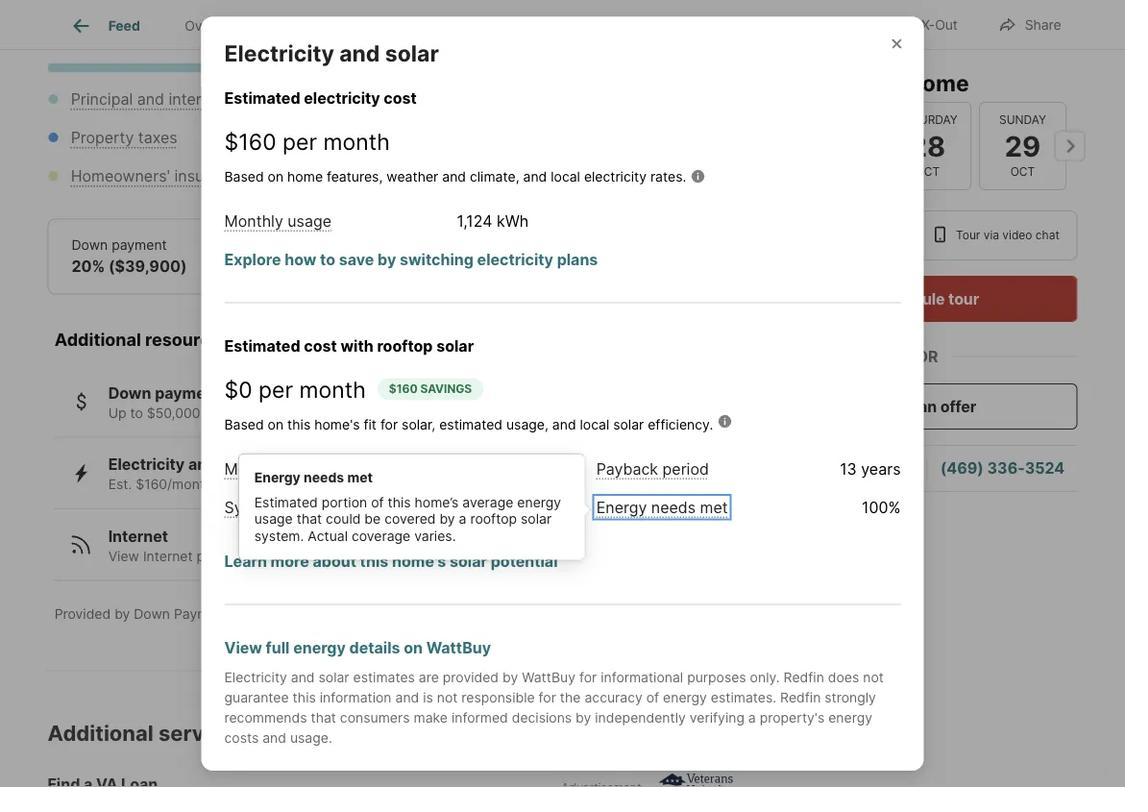 Task type: describe. For each thing, give the bounding box(es) containing it.
accuracy
[[585, 689, 643, 705]]

and inside internet view internet plans and providers available for this home
[[234, 548, 258, 564]]

save inside electricity and solar est. $160/month, save                  $160 with rooftop solar
[[220, 476, 250, 493]]

payback period
[[597, 459, 709, 478]]

$0  per month
[[224, 376, 366, 403]]

this down the coverage
[[360, 552, 389, 570]]

system cost link
[[224, 498, 314, 517]]

climate,
[[470, 168, 520, 184]]

electricity and solar element
[[224, 17, 462, 67]]

this inside electricity and solar estimates are provided by wattbuy for informational purposes only. redfin does not guarantee this information and is not responsible for the accuracy of energy estimates. redfin strongly recommends that consumers make informed decisions by independently verifying a property's energy costs and usage.
[[293, 689, 316, 705]]

available for internet
[[325, 548, 381, 564]]

home price $199,500
[[264, 237, 337, 276]]

and up the view full energy details on wattbuy
[[361, 606, 385, 623]]

that inside the energy needs met estimated portion of this home's average energy usage that could be covered by a rooftop solar system. actual coverage varies.
[[297, 511, 322, 527]]

x-out button
[[879, 4, 975, 44]]

and inside electricity and solar element
[[340, 40, 380, 67]]

0 horizontal spatial electricity
[[304, 89, 380, 107]]

plans inside electricity and solar dialog
[[557, 250, 598, 268]]

$1,648
[[48, 2, 132, 32]]

video
[[1003, 228, 1033, 242]]

$199,500
[[264, 257, 337, 276]]

0 vertical spatial a
[[829, 459, 838, 478]]

by up responsible
[[503, 669, 518, 685]]

saturday
[[898, 113, 958, 127]]

recommends
[[224, 709, 307, 726]]

solar,
[[402, 416, 436, 432]]

history
[[502, 18, 546, 34]]

2 vertical spatial on
[[404, 638, 423, 657]]

information
[[320, 689, 392, 705]]

the
[[560, 689, 581, 705]]

provided
[[443, 669, 499, 685]]

sale & tax history
[[435, 18, 546, 34]]

property for property taxes
[[71, 128, 134, 147]]

for up decisions
[[539, 689, 557, 705]]

average
[[463, 494, 514, 510]]

tour via video chat option
[[917, 211, 1078, 261]]

solar down varies.
[[450, 552, 487, 570]]

property for property details
[[289, 18, 344, 34]]

informed
[[452, 709, 508, 726]]

that inside electricity and solar estimates are provided by wattbuy for informational purposes only. redfin does not guarantee this information and is not responsible for the accuracy of energy estimates. redfin strongly recommends that consumers make informed decisions by independently verifying a property's energy costs and usage.
[[311, 709, 336, 726]]

month for $1,648 per month
[[185, 2, 264, 32]]

system cost
[[224, 498, 314, 517]]

this down $0  per month
[[288, 416, 311, 432]]

electricity for electricity and solar estimates are provided by wattbuy for informational purposes only. redfin does not guarantee this information and is not responsible for the accuracy of energy estimates. redfin strongly recommends that consumers make informed decisions by independently verifying a property's energy costs and usage.
[[224, 669, 287, 685]]

solar up be
[[370, 476, 401, 493]]

providers
[[262, 548, 322, 564]]

for right fit
[[381, 416, 398, 432]]

on for home
[[268, 168, 284, 184]]

payment
[[174, 606, 230, 623]]

chat
[[1036, 228, 1060, 242]]

be
[[365, 511, 381, 527]]

100%
[[862, 498, 901, 517]]

$160 for $160  savings
[[389, 382, 418, 396]]

2 vertical spatial down
[[134, 606, 170, 623]]

1 vertical spatial redfin
[[781, 689, 821, 705]]

save inside electricity and solar dialog
[[339, 250, 374, 268]]

portion
[[322, 494, 367, 510]]

to inside electricity and solar dialog
[[320, 250, 336, 268]]

(469)
[[941, 459, 984, 478]]

based on this home's fit for solar, estimated usage, and local solar efficiency.
[[224, 416, 714, 432]]

20
[[297, 405, 313, 421]]

monthly usage
[[224, 211, 332, 230]]

tour via video chat list box
[[777, 211, 1078, 261]]

loan
[[429, 237, 460, 253]]

$1,648 per month
[[48, 2, 264, 32]]

decisions
[[512, 709, 572, 726]]

approved
[[643, 7, 714, 26]]

overview tab
[[162, 3, 267, 49]]

estimated for estimated cost with rooftop solar
[[224, 336, 301, 355]]

1 vertical spatial internet
[[143, 548, 193, 564]]

0 vertical spatial rooftop
[[377, 336, 433, 355]]

to inside down payment assistance up to $50,000 available from 20 programs
[[130, 405, 143, 421]]

schools tab
[[568, 3, 663, 49]]

by right provided
[[115, 606, 130, 623]]

favorite
[[804, 17, 855, 33]]

0 vertical spatial internet
[[108, 527, 168, 546]]

additional for additional services
[[48, 721, 154, 747]]

a inside the energy needs met estimated portion of this home's average energy usage that could be covered by a rooftop solar system. actual coverage varies.
[[459, 511, 467, 527]]

met for energy needs met estimated portion of this home's average energy usage that could be covered by a rooftop solar system. actual coverage varies.
[[348, 470, 373, 486]]

resources
[[145, 329, 230, 351]]

principal
[[71, 90, 133, 109]]

per for $0
[[259, 376, 293, 403]]

explore how to save by switching electricity plans link
[[224, 250, 598, 268]]

wattbuy inside electricity and solar estimates are provided by wattbuy for informational purposes only. redfin does not guarantee this information and is not responsible for the accuracy of energy estimates. redfin strongly recommends that consumers make informed decisions by independently verifying a property's energy costs and usage.
[[522, 669, 576, 685]]

for inside internet view internet plans and providers available for this home
[[385, 548, 402, 564]]

by inside the energy needs met estimated portion of this home's average energy usage that could be covered by a rooftop solar system. actual coverage varies.
[[440, 511, 455, 527]]

start
[[879, 397, 916, 416]]

based for based on this home's fit for solar, estimated usage, and local solar efficiency.
[[224, 416, 264, 432]]

by down the
[[576, 709, 592, 726]]

principal and interest link
[[71, 90, 224, 109]]

an
[[919, 397, 937, 416]]

homeowners' insurance link
[[71, 167, 245, 186]]

home inside internet view internet plans and providers available for this home
[[433, 548, 469, 564]]

saturday 28 oct
[[898, 113, 958, 179]]

independently
[[595, 709, 686, 726]]

price
[[305, 237, 337, 253]]

could
[[326, 511, 361, 527]]

view full energy details on wattbuy
[[224, 638, 491, 657]]

month for $160  per month
[[323, 128, 390, 155]]

energy down strongly
[[829, 709, 873, 726]]

and down the recommends
[[263, 729, 286, 746]]

this up the saturday
[[863, 69, 904, 96]]

and right climate, on the top left of the page
[[523, 168, 547, 184]]

0 vertical spatial not
[[864, 669, 884, 685]]

learn
[[224, 552, 267, 570]]

schedule tour button
[[777, 276, 1078, 322]]

$160 inside electricity and solar est. $160/month, save                  $160 with rooftop solar
[[254, 476, 285, 493]]

estimates
[[353, 669, 415, 685]]

0 vertical spatial home
[[909, 69, 970, 96]]

20%
[[72, 257, 105, 276]]

start an offer
[[879, 397, 977, 416]]

strongly
[[825, 689, 877, 705]]

1 horizontal spatial home's
[[392, 552, 446, 570]]

29
[[1005, 129, 1041, 163]]

for up the
[[580, 669, 597, 685]]

additional resources
[[54, 329, 230, 351]]

feed link
[[70, 14, 140, 37]]

1 vertical spatial local
[[580, 416, 610, 432]]

13 years
[[840, 459, 901, 478]]

principal and interest
[[71, 90, 224, 109]]

30-
[[429, 257, 457, 276]]

energy for energy needs met
[[597, 498, 647, 517]]

estimated cost with rooftop solar
[[224, 336, 474, 355]]

property taxes
[[71, 128, 177, 147]]

$0
[[224, 376, 252, 403]]

learn more about this home's solar potential
[[224, 552, 558, 570]]

varies.
[[415, 528, 456, 544]]

verifying
[[690, 709, 745, 726]]

usage,
[[507, 416, 549, 432]]

question
[[842, 459, 908, 478]]

this inside internet view internet plans and providers available for this home
[[406, 548, 429, 564]]

and up the recommends
[[291, 669, 315, 685]]

home
[[264, 237, 301, 253]]

336-
[[988, 459, 1025, 478]]

monthly usage link
[[224, 211, 332, 230]]

pre-
[[612, 7, 643, 26]]

homeowners' insurance
[[71, 167, 245, 186]]

0 horizontal spatial wattbuy
[[427, 638, 491, 657]]

explore
[[224, 250, 281, 268]]

est.
[[108, 476, 132, 493]]

and left climate, on the top left of the page
[[442, 168, 466, 184]]

coverage
[[352, 528, 411, 544]]

0 vertical spatial local
[[551, 168, 581, 184]]

down payment 20% ($39,900)
[[72, 237, 187, 276]]

loan details 30-yr fixed, 8.21%
[[429, 237, 566, 276]]

start an offer button
[[777, 384, 1078, 430]]

down for ($39,900)
[[72, 237, 108, 253]]

oct for 28
[[915, 165, 940, 179]]

monthly production
[[224, 459, 366, 478]]

needs for energy needs met
[[652, 498, 696, 517]]

go tour this home
[[777, 69, 970, 96]]

guarantee
[[224, 689, 289, 705]]

this inside the energy needs met estimated portion of this home's average energy usage that could be covered by a rooftop solar system. actual coverage varies.
[[388, 494, 411, 510]]

up
[[108, 405, 126, 421]]

energy down wattbuy, on the left bottom
[[293, 638, 346, 657]]

home inside electricity and solar dialog
[[288, 168, 323, 184]]

($39,900)
[[109, 257, 187, 276]]

a inside electricity and solar estimates are provided by wattbuy for informational purposes only. redfin does not guarantee this information and is not responsible for the accuracy of energy estimates. redfin strongly recommends that consumers make informed decisions by independently verifying a property's energy costs and usage.
[[749, 709, 756, 726]]

switching
[[400, 250, 474, 268]]

with inside electricity and solar est. $160/month, save                  $160 with rooftop solar
[[289, 476, 316, 493]]



Task type: vqa. For each thing, say whether or not it's contained in the screenshot.
Rent ▾
no



Task type: locate. For each thing, give the bounding box(es) containing it.
potential
[[491, 552, 558, 570]]

efficiency.
[[648, 416, 714, 432]]

0 vertical spatial monthly
[[224, 211, 283, 230]]

a down the estimates.
[[749, 709, 756, 726]]

ask a question
[[797, 459, 908, 478]]

view left full
[[224, 638, 262, 657]]

0 vertical spatial with
[[341, 336, 374, 355]]

details for property details
[[348, 18, 390, 34]]

$160 for $160  per month
[[224, 128, 276, 155]]

2 oct from the left
[[1011, 165, 1035, 179]]

$160
[[224, 128, 276, 155], [389, 382, 418, 396], [254, 476, 285, 493]]

view up provided
[[108, 548, 139, 564]]

to right how
[[320, 250, 336, 268]]

2 vertical spatial home
[[433, 548, 469, 564]]

solar up savings
[[437, 336, 474, 355]]

with up "programs"
[[341, 336, 374, 355]]

rooftop
[[377, 336, 433, 355], [320, 476, 367, 493], [471, 511, 517, 527]]

1 vertical spatial tour
[[949, 289, 980, 308]]

to right up
[[130, 405, 143, 421]]

0 horizontal spatial rooftop
[[320, 476, 367, 493]]

met down period at right
[[700, 498, 728, 517]]

sale & tax history tab
[[413, 3, 568, 49]]

1 vertical spatial view
[[224, 638, 262, 657]]

0 horizontal spatial with
[[289, 476, 316, 493]]

0 vertical spatial cost
[[384, 89, 417, 107]]

electricity
[[304, 89, 380, 107], [584, 168, 647, 184], [477, 250, 554, 268]]

for down the coverage
[[385, 548, 402, 564]]

not right "does"
[[864, 669, 884, 685]]

$160  per month
[[224, 128, 390, 155]]

0 vertical spatial additional
[[54, 329, 141, 351]]

0 vertical spatial electricity
[[304, 89, 380, 107]]

oct down 29
[[1011, 165, 1035, 179]]

plans
[[557, 250, 598, 268], [197, 548, 231, 564]]

1 horizontal spatial wattbuy
[[522, 669, 576, 685]]

yr
[[457, 257, 472, 276]]

and inside electricity and solar est. $160/month, save                  $160 with rooftop solar
[[188, 455, 217, 474]]

$160 up "system cost"
[[254, 476, 285, 493]]

energy
[[254, 470, 301, 486], [597, 498, 647, 517]]

details for loan details 30-yr fixed, 8.21%
[[464, 237, 506, 253]]

plans right fixed,
[[557, 250, 598, 268]]

1 vertical spatial month
[[323, 128, 390, 155]]

and right usage,
[[553, 416, 576, 432]]

1 vertical spatial estimated
[[224, 336, 301, 355]]

0 vertical spatial to
[[320, 250, 336, 268]]

home's
[[315, 416, 360, 432], [392, 552, 446, 570]]

about
[[313, 552, 357, 570]]

1 horizontal spatial with
[[341, 336, 374, 355]]

2 horizontal spatial a
[[829, 459, 838, 478]]

down payment assistance up to $50,000 available from 20 programs
[[108, 384, 378, 421]]

electricity up the guarantee
[[224, 669, 287, 685]]

full
[[266, 638, 290, 657]]

1 horizontal spatial not
[[864, 669, 884, 685]]

0 vertical spatial usage
[[288, 211, 332, 230]]

needs inside the energy needs met estimated portion of this home's average energy usage that could be covered by a rooftop solar system. actual coverage varies.
[[304, 470, 344, 486]]

per
[[138, 2, 179, 32], [283, 128, 317, 155], [259, 376, 293, 403]]

electricity for electricity and solar
[[224, 40, 334, 67]]

1 vertical spatial on
[[268, 416, 284, 432]]

1 vertical spatial additional
[[48, 721, 154, 747]]

monthly for monthly usage
[[224, 211, 283, 230]]

overview
[[185, 18, 245, 34]]

per up from on the bottom of page
[[259, 376, 293, 403]]

tour right schedule
[[949, 289, 980, 308]]

this up 'usage.'
[[293, 689, 316, 705]]

and up taxes
[[137, 90, 164, 109]]

cost for system cost
[[283, 498, 314, 517]]

plans inside internet view internet plans and providers available for this home
[[197, 548, 231, 564]]

2 based from the top
[[224, 416, 264, 432]]

taxes
[[138, 128, 177, 147]]

monthly
[[224, 211, 283, 230], [224, 459, 283, 478]]

energy for energy needs met estimated portion of this home's average energy usage that could be covered by a rooftop solar system. actual coverage varies.
[[254, 470, 301, 486]]

1 vertical spatial per
[[283, 128, 317, 155]]

based up monthly usage
[[224, 168, 264, 184]]

1 vertical spatial available
[[325, 548, 381, 564]]

redfin up property's
[[781, 689, 821, 705]]

save
[[339, 250, 374, 268], [220, 476, 250, 493]]

solar up potential
[[521, 511, 552, 527]]

make
[[414, 709, 448, 726]]

tab list
[[48, 0, 678, 49]]

payment for assistance
[[155, 384, 221, 402]]

0 horizontal spatial a
[[459, 511, 467, 527]]

based for based on home features, weather and climate, and local electricity rates.
[[224, 168, 264, 184]]

home down "$160  per month"
[[288, 168, 323, 184]]

2 vertical spatial month
[[299, 376, 366, 403]]

down inside down payment 20% ($39,900)
[[72, 237, 108, 253]]

feed
[[108, 18, 140, 34]]

month up "programs"
[[299, 376, 366, 403]]

1 vertical spatial wattbuy
[[522, 669, 576, 685]]

None button
[[789, 101, 876, 191], [884, 102, 971, 190], [979, 102, 1067, 190], [789, 101, 876, 191], [884, 102, 971, 190], [979, 102, 1067, 190]]

on up monthly usage
[[268, 168, 284, 184]]

wattbuy up the
[[522, 669, 576, 685]]

0 horizontal spatial not
[[437, 689, 458, 705]]

plans up payment
[[197, 548, 231, 564]]

view inside internet view internet plans and providers available for this home
[[108, 548, 139, 564]]

0 vertical spatial per
[[138, 2, 179, 32]]

2 vertical spatial estimated
[[254, 494, 318, 510]]

or
[[917, 347, 939, 366]]

$160 up the insurance
[[224, 128, 276, 155]]

2 horizontal spatial electricity
[[584, 168, 647, 184]]

oct inside saturday 28 oct
[[915, 165, 940, 179]]

0 vertical spatial down
[[72, 237, 108, 253]]

available for assistance
[[204, 405, 260, 421]]

payback period link
[[597, 459, 709, 478]]

energy right average
[[518, 494, 562, 510]]

tour for go
[[813, 69, 858, 96]]

1 oct from the left
[[915, 165, 940, 179]]

1 vertical spatial home
[[288, 168, 323, 184]]

this up covered
[[388, 494, 411, 510]]

0 vertical spatial redfin
[[784, 669, 825, 685]]

usage
[[288, 211, 332, 230], [254, 511, 293, 527]]

1 vertical spatial not
[[437, 689, 458, 705]]

needs for energy needs met estimated portion of this home's average energy usage that could be covered by a rooftop solar system. actual coverage varies.
[[304, 470, 344, 486]]

1 vertical spatial needs
[[652, 498, 696, 517]]

rooftop up 'portion'
[[320, 476, 367, 493]]

actual
[[308, 528, 348, 544]]

save up 'system'
[[220, 476, 250, 493]]

down for up
[[108, 384, 151, 402]]

property details tab
[[267, 3, 413, 49]]

additional for additional resources
[[54, 329, 141, 351]]

next image
[[1055, 131, 1086, 161]]

28
[[910, 129, 946, 163]]

consumers
[[340, 709, 410, 726]]

property inside tab
[[289, 18, 344, 34]]

details inside electricity and solar dialog
[[350, 638, 400, 657]]

1 horizontal spatial available
[[325, 548, 381, 564]]

home's left fit
[[315, 416, 360, 432]]

2 vertical spatial details
[[350, 638, 400, 657]]

responsible
[[462, 689, 535, 705]]

a left the 13
[[829, 459, 838, 478]]

internet down est.
[[108, 527, 168, 546]]

energy
[[518, 494, 562, 510], [293, 638, 346, 657], [663, 689, 707, 705], [829, 709, 873, 726]]

0 vertical spatial $160
[[224, 128, 276, 155]]

wattbuy,
[[300, 606, 357, 623]]

electricity and solar
[[224, 40, 439, 67]]

1 vertical spatial electricity
[[584, 168, 647, 184]]

tour for schedule
[[949, 289, 980, 308]]

1 vertical spatial met
[[700, 498, 728, 517]]

0 vertical spatial payment
[[112, 237, 167, 253]]

a down average
[[459, 511, 467, 527]]

monthly up home
[[224, 211, 283, 230]]

weather
[[387, 168, 439, 184]]

usage up 'price'
[[288, 211, 332, 230]]

down inside down payment assistance up to $50,000 available from 20 programs
[[108, 384, 151, 402]]

payment inside down payment 20% ($39,900)
[[112, 237, 167, 253]]

electricity inside electricity and solar estimates are provided by wattbuy for informational purposes only. redfin does not guarantee this information and is not responsible for the accuracy of energy estimates. redfin strongly recommends that consumers make informed decisions by independently verifying a property's energy costs and usage.
[[224, 669, 287, 685]]

by down home's
[[440, 511, 455, 527]]

0 vertical spatial needs
[[304, 470, 344, 486]]

1 horizontal spatial home
[[433, 548, 469, 564]]

1 horizontal spatial needs
[[652, 498, 696, 517]]

1 vertical spatial $160
[[389, 382, 418, 396]]

tour inside button
[[949, 289, 980, 308]]

1 vertical spatial payment
[[155, 384, 221, 402]]

electricity inside electricity and solar est. $160/month, save                  $160 with rooftop solar
[[108, 455, 185, 474]]

tax
[[478, 18, 498, 34]]

1 vertical spatial rooftop
[[320, 476, 367, 493]]

solar down sale
[[385, 40, 439, 67]]

0 vertical spatial month
[[185, 2, 264, 32]]

rooftop inside electricity and solar est. $160/month, save                  $160 with rooftop solar
[[320, 476, 367, 493]]

covered
[[385, 511, 436, 527]]

electricity and solar estimates are provided by wattbuy for informational purposes only. redfin does not guarantee this information and is not responsible for the accuracy of energy estimates. redfin strongly recommends that consumers make informed decisions by independently verifying a property's energy costs and usage.
[[224, 669, 884, 746]]

0 vertical spatial on
[[268, 168, 284, 184]]

8.21%
[[521, 257, 566, 276]]

estimated up assistance on the left of the page
[[224, 336, 301, 355]]

ask a question link
[[797, 459, 908, 478]]

and down property details
[[340, 40, 380, 67]]

month up features,
[[323, 128, 390, 155]]

that up 'usage.'
[[311, 709, 336, 726]]

$160 up solar,
[[389, 382, 418, 396]]

0 horizontal spatial needs
[[304, 470, 344, 486]]

solar inside the energy needs met estimated portion of this home's average energy usage that could be covered by a rooftop solar system. actual coverage varies.
[[521, 511, 552, 527]]

1 vertical spatial plans
[[197, 548, 231, 564]]

0 vertical spatial based
[[224, 168, 264, 184]]

0 horizontal spatial oct
[[915, 165, 940, 179]]

electricity up est.
[[108, 455, 185, 474]]

2 vertical spatial electricity
[[224, 669, 287, 685]]

oct for 29
[[1011, 165, 1035, 179]]

solar inside electricity and solar estimates are provided by wattbuy for informational purposes only. redfin does not guarantee this information and is not responsible for the accuracy of energy estimates. redfin strongly recommends that consumers make informed decisions by independently verifying a property's energy costs and usage.
[[319, 669, 350, 685]]

met up 'portion'
[[348, 470, 373, 486]]

0 horizontal spatial property
[[71, 128, 134, 147]]

solar up 'system'
[[220, 455, 258, 474]]

of down informational
[[647, 689, 660, 705]]

and up "$160/month,"
[[188, 455, 217, 474]]

based down $0
[[224, 416, 264, 432]]

2 horizontal spatial rooftop
[[471, 511, 517, 527]]

to
[[320, 250, 336, 268], [130, 405, 143, 421]]

savings
[[421, 382, 472, 396]]

and
[[340, 40, 380, 67], [137, 90, 164, 109], [442, 168, 466, 184], [523, 168, 547, 184], [553, 416, 576, 432], [188, 455, 217, 474], [234, 548, 258, 564], [361, 606, 385, 623], [291, 669, 315, 685], [396, 689, 419, 705], [263, 729, 286, 746]]

1 monthly from the top
[[224, 211, 283, 230]]

details inside loan details 30-yr fixed, 8.21%
[[464, 237, 506, 253]]

1 based from the top
[[224, 168, 264, 184]]

provided by down payment resource, wattbuy, and allconnect
[[54, 606, 458, 623]]

homeowners'
[[71, 167, 170, 186]]

by left switching
[[378, 250, 396, 268]]

rooftop inside the energy needs met estimated portion of this home's average energy usage that could be covered by a rooftop solar system. actual coverage varies.
[[471, 511, 517, 527]]

property taxes link
[[71, 128, 177, 147]]

1 vertical spatial property
[[71, 128, 134, 147]]

1 vertical spatial that
[[311, 709, 336, 726]]

down up 20%
[[72, 237, 108, 253]]

on for this
[[268, 416, 284, 432]]

rooftop down average
[[471, 511, 517, 527]]

1 vertical spatial usage
[[254, 511, 293, 527]]

tour right go
[[813, 69, 858, 96]]

schools
[[590, 18, 640, 34]]

0 vertical spatial energy
[[254, 470, 301, 486]]

estimates.
[[711, 689, 777, 705]]

sale
[[435, 18, 462, 34]]

met for energy needs met
[[700, 498, 728, 517]]

solar up payback
[[614, 416, 644, 432]]

1 vertical spatial down
[[108, 384, 151, 402]]

monthly up 'system'
[[224, 459, 283, 478]]

wattbuy
[[427, 638, 491, 657], [522, 669, 576, 685]]

redfin right only.
[[784, 669, 825, 685]]

wattbuy up provided
[[427, 638, 491, 657]]

1 horizontal spatial property
[[289, 18, 344, 34]]

electricity left rates.
[[584, 168, 647, 184]]

payment inside down payment assistance up to $50,000 available from 20 programs
[[155, 384, 221, 402]]

energy inside the energy needs met estimated portion of this home's average energy usage that could be covered by a rooftop solar system. actual coverage varies.
[[518, 494, 562, 510]]

go
[[777, 69, 808, 96]]

option
[[777, 211, 917, 261]]

2 vertical spatial electricity
[[477, 250, 554, 268]]

per for $160
[[283, 128, 317, 155]]

13
[[840, 459, 857, 478]]

reset
[[303, 8, 346, 27]]

this
[[863, 69, 904, 96], [288, 416, 311, 432], [388, 494, 411, 510], [406, 548, 429, 564], [360, 552, 389, 570], [293, 689, 316, 705]]

0 vertical spatial available
[[204, 405, 260, 421]]

0 horizontal spatial met
[[348, 470, 373, 486]]

on left 20
[[268, 416, 284, 432]]

electricity and solar dialog
[[201, 17, 924, 771]]

1 horizontal spatial plans
[[557, 250, 598, 268]]

1 horizontal spatial a
[[749, 709, 756, 726]]

2 horizontal spatial home
[[909, 69, 970, 96]]

payment for 20%
[[112, 237, 167, 253]]

month up "interest"
[[185, 2, 264, 32]]

1 horizontal spatial view
[[224, 638, 262, 657]]

home up the saturday
[[909, 69, 970, 96]]

electricity down kwh
[[477, 250, 554, 268]]

per for $1,648
[[138, 2, 179, 32]]

2 vertical spatial rooftop
[[471, 511, 517, 527]]

0 horizontal spatial view
[[108, 548, 139, 564]]

of inside the energy needs met estimated portion of this home's average energy usage that could be covered by a rooftop solar system. actual coverage varies.
[[371, 494, 384, 510]]

2 vertical spatial per
[[259, 376, 293, 403]]

details up fixed,
[[464, 237, 506, 253]]

2 monthly from the top
[[224, 459, 283, 478]]

0 horizontal spatial save
[[220, 476, 250, 493]]

energy needs met estimated portion of this home's average energy usage that could be covered by a rooftop solar system. actual coverage varies.
[[254, 470, 562, 544]]

monthly for monthly production
[[224, 459, 283, 478]]

home's down varies.
[[392, 552, 446, 570]]

1 vertical spatial electricity
[[108, 455, 185, 474]]

payment up ($39,900) at top left
[[112, 237, 167, 253]]

view inside electricity and solar dialog
[[224, 638, 262, 657]]

cost up $0  per month
[[304, 336, 337, 355]]

details right reset popup button
[[348, 18, 390, 34]]

local
[[551, 168, 581, 184], [580, 416, 610, 432]]

per down estimated electricity cost
[[283, 128, 317, 155]]

met
[[348, 470, 373, 486], [700, 498, 728, 517]]

1 horizontal spatial tour
[[949, 289, 980, 308]]

0 vertical spatial tour
[[813, 69, 858, 96]]

home down varies.
[[433, 548, 469, 564]]

informational
[[601, 669, 684, 685]]

local right climate, on the top left of the page
[[551, 168, 581, 184]]

1 vertical spatial energy
[[597, 498, 647, 517]]

needs down period at right
[[652, 498, 696, 517]]

not right is
[[437, 689, 458, 705]]

learn more about this home's solar potential link
[[224, 552, 558, 570]]

tab list containing feed
[[48, 0, 678, 49]]

on
[[268, 168, 284, 184], [268, 416, 284, 432], [404, 638, 423, 657]]

cost for estimated cost with rooftop solar
[[304, 336, 337, 355]]

estimated for estimated electricity cost
[[224, 89, 301, 107]]

oct inside sunday 29 oct
[[1011, 165, 1035, 179]]

available inside down payment assistance up to $50,000 available from 20 programs
[[204, 405, 260, 421]]

view full energy details on wattbuy link
[[224, 638, 491, 657]]

solar up information
[[319, 669, 350, 685]]

per left overview
[[138, 2, 179, 32]]

0 vertical spatial property
[[289, 18, 344, 34]]

met inside the energy needs met estimated portion of this home's average energy usage that could be covered by a rooftop solar system. actual coverage varies.
[[348, 470, 373, 486]]

0 vertical spatial met
[[348, 470, 373, 486]]

1 horizontal spatial met
[[700, 498, 728, 517]]

1 horizontal spatial of
[[647, 689, 660, 705]]

needs up 'portion'
[[304, 470, 344, 486]]

0 horizontal spatial of
[[371, 494, 384, 510]]

fixed,
[[476, 257, 518, 276]]

$160  savings
[[389, 382, 472, 396]]

with inside electricity and solar dialog
[[341, 336, 374, 355]]

0 vertical spatial details
[[348, 18, 390, 34]]

estimated inside the energy needs met estimated portion of this home's average energy usage that could be covered by a rooftop solar system. actual coverage varies.
[[254, 494, 318, 510]]

x-out
[[922, 17, 958, 33]]

with up system cost link
[[289, 476, 316, 493]]

1 horizontal spatial to
[[320, 250, 336, 268]]

rooftop up $160  savings
[[377, 336, 433, 355]]

usage up system.
[[254, 511, 293, 527]]

additional services
[[48, 721, 247, 747]]

details inside tab
[[348, 18, 390, 34]]

month for $0  per month
[[299, 376, 366, 403]]

energy down purposes
[[663, 689, 707, 705]]

of inside electricity and solar estimates are provided by wattbuy for informational purposes only. redfin does not guarantee this information and is not responsible for the accuracy of energy estimates. redfin strongly recommends that consumers make informed decisions by independently verifying a property's energy costs and usage.
[[647, 689, 660, 705]]

down left payment
[[134, 606, 170, 623]]

1 vertical spatial home's
[[392, 552, 446, 570]]

0 horizontal spatial tour
[[813, 69, 858, 96]]

0 horizontal spatial plans
[[197, 548, 231, 564]]

usage inside the energy needs met estimated portion of this home's average energy usage that could be covered by a rooftop solar system. actual coverage varies.
[[254, 511, 293, 527]]

available inside internet view internet plans and providers available for this home
[[325, 548, 381, 564]]

0 horizontal spatial home
[[288, 168, 323, 184]]

needs
[[304, 470, 344, 486], [652, 498, 696, 517]]

(469) 336-3524 link
[[941, 459, 1065, 478]]

insurance
[[175, 167, 245, 186]]

estimated electricity cost
[[224, 89, 417, 107]]

schedule tour
[[876, 289, 980, 308]]

1 horizontal spatial rooftop
[[377, 336, 433, 355]]

$160/month,
[[136, 476, 217, 493]]

0 vertical spatial electricity
[[224, 40, 334, 67]]

that up actual
[[297, 511, 322, 527]]

only.
[[750, 669, 780, 685]]

electricity and solar est. $160/month, save                  $160 with rooftop solar
[[108, 455, 401, 493]]

and down system.
[[234, 548, 258, 564]]

and left is
[[396, 689, 419, 705]]

oct down 28
[[915, 165, 940, 179]]

electricity down reset popup button
[[224, 40, 334, 67]]

estimated up system.
[[254, 494, 318, 510]]

1 horizontal spatial save
[[339, 250, 374, 268]]

2 vertical spatial a
[[749, 709, 756, 726]]

0 horizontal spatial home's
[[315, 416, 360, 432]]

share
[[1026, 17, 1062, 33]]

electricity for electricity and solar est. $160/month, save                  $160 with rooftop solar
[[108, 455, 185, 474]]

energy inside the energy needs met estimated portion of this home's average energy usage that could be covered by a rooftop solar system. actual coverage varies.
[[254, 470, 301, 486]]



